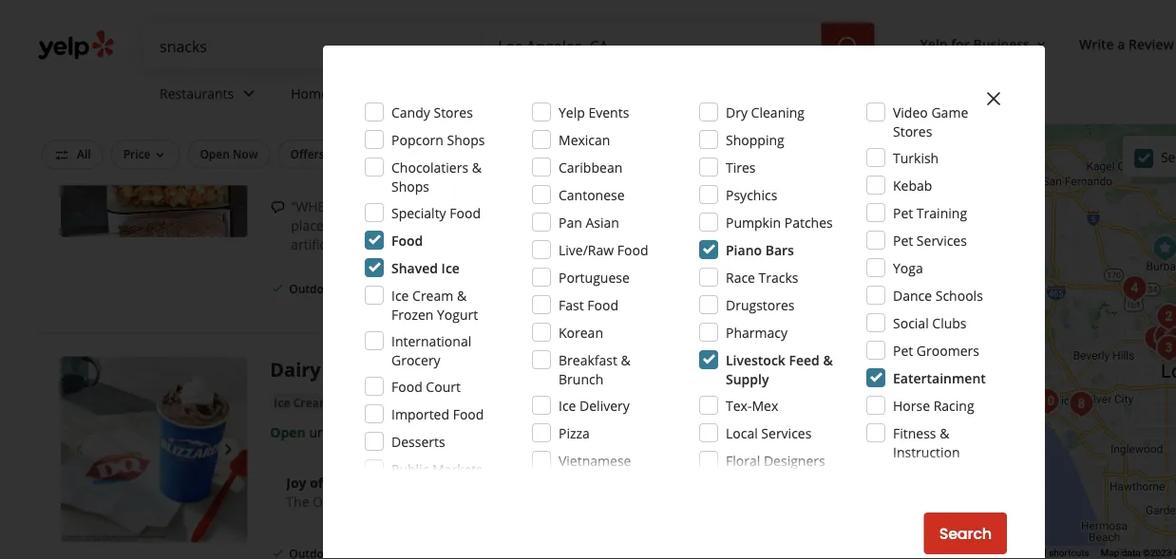 Task type: locate. For each thing, give the bounding box(es) containing it.
review
[[1129, 35, 1175, 53]]

1 horizontal spatial shops
[[447, 131, 485, 149]]

blizzard®
[[431, 493, 491, 511]]

open left "now"
[[200, 146, 230, 162]]

yelp for yelp events
[[559, 103, 585, 121]]

0 horizontal spatial of
[[310, 474, 323, 492]]

outdoor down artificial
[[289, 281, 336, 297]]

social clubs
[[893, 314, 967, 332]]

open up joy
[[270, 423, 306, 441]]

hot inside button
[[585, 113, 606, 129]]

1 vertical spatial yelp
[[559, 103, 585, 121]]

reservations
[[405, 146, 476, 162]]

delivery inside button
[[328, 146, 373, 162]]

fitness & instruction
[[893, 424, 961, 461]]

filters group
[[38, 140, 807, 170]]

0 vertical spatial until
[[309, 142, 337, 160]]

1 next image from the top
[[217, 133, 240, 156]]

food court
[[392, 378, 461, 396]]

ice cream & frozen yogurt button up 8:00
[[270, 393, 428, 412]]

1 vertical spatial shops
[[392, 177, 430, 195]]

shops up "been"
[[392, 177, 430, 195]]

2 vertical spatial services
[[762, 424, 812, 442]]

0 vertical spatial a
[[1118, 35, 1126, 53]]

1 horizontal spatial 24 chevron down v2 image
[[527, 82, 549, 105]]

1 horizontal spatial stores
[[893, 122, 933, 140]]

1 vertical spatial dogs
[[717, 146, 744, 162]]

yelp inside the "search" 'dialog'
[[559, 103, 585, 121]]

takeout
[[492, 281, 537, 297]]

ice up offers
[[274, 113, 290, 129]]

map data ©2023 g
[[1101, 548, 1177, 559]]

0 horizontal spatial bars
[[470, 113, 496, 129]]

pet down social
[[893, 342, 914, 360]]

grocery
[[392, 351, 441, 369]]

1 vertical spatial of
[[310, 474, 323, 492]]

1 24 chevron down v2 image from the left
[[238, 82, 261, 105]]

0 vertical spatial ice cream & frozen yogurt button
[[270, 112, 428, 131]]

0 horizontal spatial services
[[332, 84, 383, 102]]

1 vertical spatial services
[[917, 231, 967, 249]]

smoothie/juice
[[715, 198, 808, 216]]

food down court
[[453, 405, 484, 423]]

social
[[893, 314, 929, 332]]

of
[[788, 217, 800, 235], [310, 474, 323, 492]]

food
[[450, 204, 481, 222], [392, 231, 423, 249], [618, 241, 649, 259], [588, 296, 619, 314], [392, 378, 423, 396], [453, 405, 484, 423]]

1 horizontal spatial outdoor
[[595, 146, 641, 162]]

frozen up 8:00
[[345, 395, 383, 411]]

1 vertical spatial cream
[[413, 287, 454, 305]]

yelp for yelp for business
[[921, 35, 948, 53]]

delivery down shaved ice
[[413, 281, 458, 297]]

shaved
[[392, 259, 438, 277]]

0 vertical spatial services
[[332, 84, 383, 102]]

sunny blue image
[[1029, 383, 1067, 421], [1063, 386, 1101, 424]]

2 pet from the top
[[893, 231, 914, 249]]

& inside chocolatiers & shops
[[472, 158, 482, 176]]

2 vertical spatial frozen
[[345, 395, 383, 411]]

hot dogs link
[[581, 112, 640, 131]]

close image
[[983, 87, 1006, 110]]

grab-
[[289, 168, 324, 186]]

food down grocery
[[392, 378, 423, 396]]

1 vertical spatial ice cream & frozen yogurt
[[392, 287, 478, 324]]

start order
[[735, 279, 817, 300]]

0 vertical spatial hot
[[585, 113, 606, 129]]

pet up yoga
[[893, 231, 914, 249]]

cream up 'open until 8:00 pm'
[[293, 395, 331, 411]]

shops
[[447, 131, 485, 149], [392, 177, 430, 195]]

fast food
[[559, 296, 619, 314]]

0 horizontal spatial shops
[[392, 177, 430, 195]]

services for pet services
[[917, 231, 967, 249]]

pm for queen/orange
[[370, 423, 390, 441]]

a right write
[[1118, 35, 1126, 53]]

all
[[77, 146, 91, 162]]

delivery down brunch
[[580, 397, 630, 415]]

vietnamese
[[559, 452, 632, 470]]

1 slideshow element from the top
[[61, 51, 247, 238]]

4.6 star rating image
[[270, 83, 373, 102]]

1 ice cream & frozen yogurt button from the top
[[270, 112, 428, 131]]

next image for dairy queen/orange julius treat ctr
[[217, 439, 240, 462]]

stores inside video game stores
[[893, 122, 933, 140]]

a right the in at the bottom left
[[392, 474, 400, 492]]

2 vertical spatial pet
[[893, 342, 914, 360]]

bars down pumpkin patches on the top of the page
[[766, 241, 794, 259]]

0 horizontal spatial stores
[[434, 103, 473, 121]]

& inside ice cream & frozen yogurt
[[457, 287, 467, 305]]

0 vertical spatial next image
[[217, 133, 240, 156]]

juicy?!?!
[[431, 198, 483, 216]]

treat left the 'is'
[[495, 493, 527, 511]]

24 chevron down v2 image right restaurants
[[238, 82, 261, 105]]

2 next image from the top
[[217, 439, 240, 462]]

stores up popcorn shops
[[434, 103, 473, 121]]

grab-and-go
[[289, 168, 367, 186]]

1 horizontal spatial a
[[1118, 35, 1126, 53]]

and-
[[324, 168, 352, 186]]

bars inside the "search" 'dialog'
[[766, 241, 794, 259]]

instruction
[[893, 443, 961, 461]]

1 horizontal spatial delivery
[[413, 281, 458, 297]]

1 horizontal spatial services
[[762, 424, 812, 442]]

hot inside joy of winter in a cup the oreo® hot cocoa blizzard® treat is back!
[[364, 493, 386, 511]]

16 checkmark v2 image
[[270, 281, 285, 296], [394, 281, 409, 296], [270, 546, 285, 560], [394, 546, 409, 560], [473, 546, 488, 560]]

services for local services
[[762, 424, 812, 442]]

1 vertical spatial ice cream & frozen yogurt link
[[270, 393, 428, 412]]

24 chevron down v2 image
[[238, 82, 261, 105], [527, 82, 549, 105]]

pm up 16 healthy dining v2 "icon"
[[378, 142, 398, 160]]

julius
[[471, 357, 523, 383]]

food up 'shaved'
[[392, 231, 423, 249]]

outdoor
[[595, 146, 641, 162], [289, 281, 336, 297]]

16 chevron down v2 image
[[1034, 37, 1049, 52]]

too
[[553, 217, 574, 235]]

specialty
[[392, 204, 446, 222]]

yogurt down queen/orange
[[386, 395, 425, 411]]

1 horizontal spatial of
[[788, 217, 800, 235]]

& inside fitness & instruction
[[940, 424, 950, 442]]

delivery up go
[[328, 146, 373, 162]]

2 horizontal spatial services
[[917, 231, 967, 249]]

until for hotdog
[[309, 142, 337, 160]]

bars for piano
[[766, 241, 794, 259]]

1 vertical spatial until
[[309, 423, 337, 441]]

0 vertical spatial yelp
[[921, 35, 948, 53]]

food left i'm on the top
[[450, 204, 481, 222]]

pet down kebab
[[893, 204, 914, 222]]

pet for pet training
[[893, 204, 914, 222]]

of right made at the right top of the page
[[788, 217, 800, 235]]

outdoor down hot dogs button
[[595, 146, 641, 162]]

live/raw
[[559, 241, 614, 259]]

0 horizontal spatial outdoor
[[289, 281, 336, 297]]

yogurt up international
[[437, 306, 478, 324]]

shops inside chocolatiers & shops
[[392, 177, 430, 195]]

2 vertical spatial delivery
[[580, 397, 630, 415]]

services down training
[[917, 231, 967, 249]]

1 vertical spatial outdoor
[[289, 281, 336, 297]]

international grocery
[[392, 332, 472, 369]]

yogurt inside the "search" 'dialog'
[[437, 306, 478, 324]]

ice up pizza
[[559, 397, 576, 415]]

yelp up mexican
[[559, 103, 585, 121]]

bars right juice
[[470, 113, 496, 129]]

10:00
[[340, 142, 374, 160]]

dining
[[461, 168, 499, 186]]

schools
[[936, 287, 984, 305]]

ice cream & frozen yogurt for first the ice cream & frozen yogurt button from the top of the page
[[274, 113, 425, 129]]

0 horizontal spatial hot
[[364, 493, 386, 511]]

0 vertical spatial pm
[[378, 142, 398, 160]]

go
[[352, 168, 367, 186]]

ice cream & frozen yogurt link up 10:00
[[270, 112, 428, 131]]

mexican
[[559, 131, 611, 149]]

0 horizontal spatial yelp
[[559, 103, 585, 121]]

0 vertical spatial of
[[788, 217, 800, 235]]

1 vertical spatial frozen
[[392, 306, 434, 324]]

1 horizontal spatial bars
[[766, 241, 794, 259]]

outdoor for outdoor seating
[[289, 281, 336, 297]]

g
[[1175, 548, 1177, 559]]

delivery for ice delivery
[[580, 397, 630, 415]]

patches
[[785, 213, 833, 231]]

juice bars & smoothies button
[[436, 112, 574, 131]]

next image
[[217, 133, 240, 156], [217, 439, 240, 462]]

cup
[[403, 474, 429, 492]]

& inside breakfast & brunch
[[621, 351, 631, 369]]

1 vertical spatial stores
[[893, 122, 933, 140]]

2 until from the top
[[309, 423, 337, 441]]

0 vertical spatial cream
[[293, 113, 331, 129]]

candy
[[392, 103, 430, 121]]

0 vertical spatial pet
[[893, 204, 914, 222]]

1 vertical spatial pm
[[370, 423, 390, 441]]

a inside joy of winter in a cup the oreo® hot cocoa blizzard® treat is back!
[[392, 474, 400, 492]]

0 horizontal spatial treat
[[495, 493, 527, 511]]

"where have u been juicy?!?! i'm always slightly disappointed with smoothie/juice places because the drinks are usually way too sweet and taste like they're made of artificial syrups.…"
[[291, 198, 808, 254]]

16 info v2 image
[[183, 1, 198, 16]]

cream down shaved ice
[[413, 287, 454, 305]]

1 until from the top
[[309, 142, 337, 160]]

outdoor inside button
[[595, 146, 641, 162]]

1 horizontal spatial yelp
[[921, 35, 948, 53]]

0 vertical spatial stores
[[434, 103, 473, 121]]

delivery inside the "search" 'dialog'
[[580, 397, 630, 415]]

treat inside joy of winter in a cup the oreo® hot cocoa blizzard® treat is back!
[[495, 493, 527, 511]]

&
[[371, 51, 385, 77], [334, 113, 342, 129], [498, 113, 507, 129], [472, 158, 482, 176], [457, 287, 467, 305], [621, 351, 631, 369], [823, 351, 833, 369], [334, 395, 342, 411], [940, 424, 950, 442]]

cream for first the ice cream & frozen yogurt button from the top of the page
[[293, 113, 331, 129]]

fitness
[[893, 424, 937, 442]]

0 vertical spatial bars
[[470, 113, 496, 129]]

hot dogs button
[[581, 112, 640, 131]]

offers delivery
[[290, 146, 373, 162]]

local services
[[726, 424, 812, 442]]

pumpkin patches
[[726, 213, 833, 231]]

0 horizontal spatial dogs
[[609, 113, 636, 129]]

until up grab-and-go
[[309, 142, 337, 160]]

services down 88 hotdog & juicy
[[332, 84, 383, 102]]

korean
[[559, 324, 604, 342]]

groomers
[[917, 342, 980, 360]]

services for home services
[[332, 84, 383, 102]]

0 vertical spatial ice cream & frozen yogurt link
[[270, 112, 428, 131]]

food down portuguese
[[588, 296, 619, 314]]

0 vertical spatial yogurt
[[386, 113, 425, 129]]

ice cream & frozen yogurt button up 10:00
[[270, 112, 428, 131]]

the
[[286, 493, 309, 511]]

0 horizontal spatial 24 chevron down v2 image
[[238, 82, 261, 105]]

yogurt for first the ice cream & frozen yogurt button from the top of the page
[[386, 113, 425, 129]]

map region
[[808, 0, 1177, 560]]

frozen up 10:00
[[345, 113, 383, 129]]

food down the and
[[618, 241, 649, 259]]

treat
[[528, 357, 579, 383], [495, 493, 527, 511]]

1 vertical spatial yogurt
[[437, 306, 478, 324]]

16 speech v2 image
[[270, 200, 285, 215]]

0 vertical spatial frozen
[[345, 113, 383, 129]]

bars inside button
[[470, 113, 496, 129]]

pm right 8:00
[[370, 423, 390, 441]]

places
[[291, 217, 330, 235]]

smoothies
[[510, 113, 570, 129]]

1 horizontal spatial dogs
[[717, 146, 744, 162]]

services inside home services link
[[332, 84, 383, 102]]

ice cream & frozen yogurt down home services
[[274, 113, 425, 129]]

0 vertical spatial slideshow element
[[61, 51, 247, 238]]

©2023
[[1143, 548, 1172, 559]]

1 vertical spatial bars
[[766, 241, 794, 259]]

ice cream & frozen yogurt up 8:00
[[274, 395, 425, 411]]

1 vertical spatial slideshow element
[[61, 357, 247, 543]]

0 vertical spatial ice cream & frozen yogurt
[[274, 113, 425, 129]]

slideshow element
[[61, 51, 247, 238], [61, 357, 247, 543]]

all button
[[42, 140, 103, 170]]

open until 8:00 pm
[[270, 423, 390, 441]]

yogurt for first the ice cream & frozen yogurt button from the bottom of the page
[[386, 395, 425, 411]]

tires
[[726, 158, 756, 176]]

services up designers
[[762, 424, 812, 442]]

cream down home
[[293, 113, 331, 129]]

of inside "where have u been juicy?!?! i'm always slightly disappointed with smoothie/juice places because the drinks are usually way too sweet and taste like they're made of artificial syrups.…"
[[788, 217, 800, 235]]

2 vertical spatial yogurt
[[386, 395, 425, 411]]

1 vertical spatial a
[[392, 474, 400, 492]]

ice
[[274, 113, 290, 129], [442, 259, 460, 277], [392, 287, 409, 305], [274, 395, 290, 411], [559, 397, 576, 415]]

0 horizontal spatial delivery
[[328, 146, 373, 162]]

ice cream & frozen yogurt up international
[[392, 287, 478, 324]]

are
[[454, 217, 474, 235]]

88
[[270, 51, 292, 77]]

outdoor seating
[[595, 146, 685, 162]]

24 chevron down v2 image up smoothies
[[527, 82, 549, 105]]

1 vertical spatial hot
[[364, 493, 386, 511]]

yelp inside button
[[921, 35, 948, 53]]

stores down video at the top right
[[893, 122, 933, 140]]

2 slideshow element from the top
[[61, 357, 247, 543]]

frozen for first the ice cream & frozen yogurt button from the top of the page
[[345, 113, 383, 129]]

imported
[[392, 405, 450, 423]]

yogurt up popcorn
[[386, 113, 425, 129]]

1 vertical spatial treat
[[495, 493, 527, 511]]

until left 8:00
[[309, 423, 337, 441]]

0 vertical spatial treat
[[528, 357, 579, 383]]

free wi-fi
[[508, 146, 562, 162]]

2 vertical spatial cream
[[293, 395, 331, 411]]

treat left ctr
[[528, 357, 579, 383]]

shops down juice
[[447, 131, 485, 149]]

restaurants
[[160, 84, 234, 102]]

in
[[376, 474, 388, 492]]

ice cream & frozen yogurt link up 8:00
[[270, 393, 428, 412]]

mex
[[752, 397, 779, 415]]

of right joy
[[310, 474, 323, 492]]

yelp left for
[[921, 35, 948, 53]]

search image
[[837, 35, 860, 58]]

seating
[[644, 146, 685, 162]]

0 vertical spatial dogs
[[609, 113, 636, 129]]

brunch
[[559, 370, 604, 388]]

asian
[[586, 213, 620, 231]]

pm for hotdog
[[378, 142, 398, 160]]

2 horizontal spatial delivery
[[580, 397, 630, 415]]

2 24 chevron down v2 image from the left
[[527, 82, 549, 105]]

slideshow element for 88 hotdog & juicy
[[61, 51, 247, 238]]

88 hotdog & juicy image
[[1150, 330, 1177, 368], [1150, 330, 1177, 368]]

next image for 88 hotdog & juicy
[[217, 133, 240, 156]]

None search field
[[144, 23, 879, 68]]

frozen up international
[[392, 306, 434, 324]]

0 vertical spatial outdoor
[[595, 146, 641, 162]]

business categories element
[[144, 68, 1177, 124]]

2 vertical spatial ice cream & frozen yogurt
[[274, 395, 425, 411]]

open inside button
[[200, 146, 230, 162]]

1 vertical spatial ice cream & frozen yogurt button
[[270, 393, 428, 412]]

1 vertical spatial pet
[[893, 231, 914, 249]]

food for specialty food
[[450, 204, 481, 222]]

1 horizontal spatial hot
[[585, 113, 606, 129]]

been
[[395, 198, 428, 216]]

0 vertical spatial delivery
[[328, 146, 373, 162]]

3 pet from the top
[[893, 342, 914, 360]]

1 pet from the top
[[893, 204, 914, 222]]

public markets
[[392, 460, 483, 479]]

0 horizontal spatial a
[[392, 474, 400, 492]]

cream for first the ice cream & frozen yogurt button from the bottom of the page
[[293, 395, 331, 411]]

sweet
[[577, 217, 613, 235]]

open up grab-
[[270, 142, 306, 160]]

write a review
[[1080, 35, 1175, 53]]

frozen for first the ice cream & frozen yogurt button from the bottom of the page
[[345, 395, 383, 411]]

1 vertical spatial next image
[[217, 439, 240, 462]]



Task type: describe. For each thing, give the bounding box(es) containing it.
koreatown
[[648, 113, 716, 131]]

public
[[392, 460, 429, 479]]

88 hotdog & juicy
[[270, 51, 435, 77]]

start
[[735, 279, 771, 300]]

88 hotdog & juicy link
[[270, 51, 435, 77]]

seating
[[339, 281, 379, 297]]

video
[[893, 103, 928, 121]]

specialty food
[[392, 204, 481, 222]]

yelp for business
[[921, 35, 1030, 53]]

dry cleaning
[[726, 103, 805, 121]]

piano bars
[[726, 241, 794, 259]]

& inside juice bars & smoothies button
[[498, 113, 507, 129]]

outdoor for outdoor seating
[[595, 146, 641, 162]]

outdoor seating button
[[582, 140, 697, 169]]

open for 88
[[270, 142, 306, 160]]

markets
[[432, 460, 483, 479]]

eatertainment
[[893, 369, 986, 387]]

88 hotdog & juicy image
[[61, 51, 247, 238]]

imported food
[[392, 405, 484, 423]]

pumpkin
[[726, 213, 781, 231]]

live/raw food
[[559, 241, 649, 259]]

ice down 'shaved'
[[392, 287, 409, 305]]

queen/orange
[[326, 357, 466, 383]]

levain bakery - larchmont village image
[[1138, 320, 1176, 358]]

breakfast & brunch
[[559, 351, 631, 388]]

horse
[[893, 397, 931, 415]]

1 ice cream & frozen yogurt link from the top
[[270, 112, 428, 131]]

2 ice cream & frozen yogurt link from the top
[[270, 393, 428, 412]]

food for fast food
[[588, 296, 619, 314]]

open now button
[[188, 140, 270, 169]]

healthy
[[410, 168, 457, 186]]

popcorn
[[392, 131, 444, 149]]

restaurants link
[[144, 68, 276, 124]]

8:00
[[340, 423, 367, 441]]

tracks
[[759, 268, 799, 287]]

offers
[[290, 146, 325, 162]]

clubs
[[933, 314, 967, 332]]

tex-mex
[[726, 397, 779, 415]]

u
[[381, 198, 391, 216]]

previous image
[[68, 133, 91, 156]]

psychics
[[726, 186, 778, 204]]

user actions element
[[905, 27, 1177, 65]]

pet for pet groomers
[[893, 342, 914, 360]]

a inside 'link'
[[1118, 35, 1126, 53]]

pan asian
[[559, 213, 620, 231]]

ice cream & frozen yogurt inside the "search" 'dialog'
[[392, 287, 478, 324]]

keyboard
[[1007, 548, 1047, 559]]

now
[[233, 146, 258, 162]]

livestock
[[726, 351, 786, 369]]

dairy queen/orange julius treat ctr
[[270, 357, 613, 383]]

dance schools
[[893, 287, 984, 305]]

wow choripan image
[[1149, 318, 1177, 356]]

dairy queen/orange julius treat ctr image
[[1147, 230, 1177, 268]]

events
[[589, 103, 629, 121]]

16 filter v2 image
[[54, 148, 69, 163]]

0 vertical spatial shops
[[447, 131, 485, 149]]

pharmacy
[[726, 324, 788, 342]]

previous image
[[68, 439, 91, 462]]

bars for juice
[[470, 113, 496, 129]]

24 chevron down v2 image inside restaurants link
[[238, 82, 261, 105]]

search
[[940, 524, 992, 545]]

chocolatiers
[[392, 158, 469, 176]]

of inside joy of winter in a cup the oreo® hot cocoa blizzard® treat is back!
[[310, 474, 323, 492]]

pet services
[[893, 231, 967, 249]]

piano
[[726, 241, 762, 259]]

juice bars & smoothies link
[[436, 112, 574, 131]]

food for live/raw food
[[618, 241, 649, 259]]

always
[[509, 198, 550, 216]]

dance
[[893, 287, 932, 305]]

kebab
[[893, 176, 933, 194]]

open now
[[200, 146, 258, 162]]

like
[[678, 217, 699, 235]]

reservations button
[[393, 140, 488, 169]]

cantonese
[[559, 186, 625, 204]]

home
[[291, 84, 329, 102]]

hotdog
[[297, 51, 366, 77]]

dogs inside dogs allowed button
[[717, 146, 744, 162]]

cream inside the "search" 'dialog'
[[413, 287, 454, 305]]

mario kart snack station image
[[1116, 270, 1154, 308]]

delivery for offers delivery
[[328, 146, 373, 162]]

dairy queen/orange julius treat ctr image
[[61, 357, 247, 543]]

fast
[[559, 296, 584, 314]]

caribbean
[[559, 158, 623, 176]]

winter
[[327, 474, 372, 492]]

until for queen/orange
[[309, 423, 337, 441]]

training
[[917, 204, 968, 222]]

food for imported food
[[453, 405, 484, 423]]

1 horizontal spatial treat
[[528, 357, 579, 383]]

shortcuts
[[1049, 548, 1090, 559]]

taste
[[644, 217, 675, 235]]

home services
[[291, 84, 383, 102]]

they're
[[703, 217, 746, 235]]

ice down more link on the top left of the page
[[442, 259, 460, 277]]

artificial
[[291, 236, 340, 254]]

keyboard shortcuts
[[1007, 548, 1090, 559]]

google image
[[901, 535, 964, 560]]

open for dairy
[[270, 423, 306, 441]]

frozen inside the "search" 'dialog'
[[392, 306, 434, 324]]

dairy
[[270, 357, 321, 383]]

dogs allowed
[[717, 146, 791, 162]]

cleaning
[[751, 103, 805, 121]]

& inside livestock feed & supply
[[823, 351, 833, 369]]

ice cream & frozen yogurt for first the ice cream & frozen yogurt button from the bottom of the page
[[274, 395, 425, 411]]

2 ice cream & frozen yogurt button from the top
[[270, 393, 428, 412]]

joy of winter in a cup the oreo® hot cocoa blizzard® treat is back!
[[286, 474, 577, 511]]

more
[[407, 236, 442, 254]]

horse racing
[[893, 397, 975, 415]]

bhan kanom thai image
[[1150, 298, 1177, 336]]

1 vertical spatial delivery
[[413, 281, 458, 297]]

start order link
[[717, 268, 835, 310]]

ice down dairy
[[274, 395, 290, 411]]

feed
[[789, 351, 820, 369]]

dogs inside hot dogs button
[[609, 113, 636, 129]]

portuguese
[[559, 268, 630, 287]]

more link
[[407, 236, 442, 254]]

floral
[[726, 452, 761, 470]]

search dialog
[[0, 0, 1177, 560]]

slideshow element for dairy queen/orange julius treat ctr
[[61, 357, 247, 543]]

"where
[[291, 198, 341, 216]]

have
[[344, 198, 378, 216]]

and
[[617, 217, 640, 235]]

joy
[[286, 474, 307, 492]]

pet training
[[893, 204, 968, 222]]

chocolatiers & shops
[[392, 158, 482, 195]]

designers
[[764, 452, 826, 470]]

16 healthy dining v2 image
[[391, 170, 406, 185]]

pet for pet services
[[893, 231, 914, 249]]



Task type: vqa. For each thing, say whether or not it's contained in the screenshot.
& in "Fitness & Instruction"
yes



